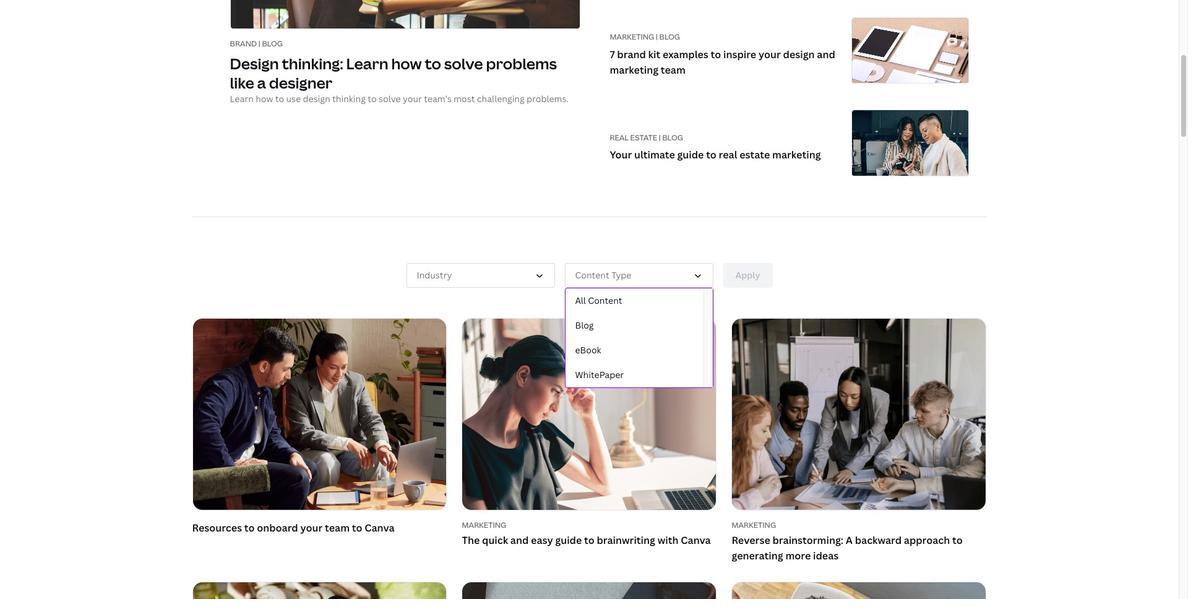 Task type: locate. For each thing, give the bounding box(es) containing it.
blog
[[660, 32, 680, 42], [262, 39, 283, 49], [663, 132, 683, 143], [575, 319, 594, 331]]

content
[[575, 269, 610, 281], [588, 295, 622, 306]]

1 horizontal spatial learn
[[346, 53, 388, 74]]

0 vertical spatial team
[[661, 63, 686, 77]]

1 horizontal spatial your
[[403, 93, 422, 105]]

marketing up brand
[[610, 32, 654, 42]]

1 horizontal spatial guide
[[678, 148, 704, 162]]

team's
[[424, 93, 452, 105]]

use
[[286, 93, 301, 105]]

marketing
[[610, 32, 654, 42], [462, 520, 506, 531], [732, 520, 776, 531]]

|
[[656, 32, 658, 42], [258, 39, 261, 49], [659, 132, 661, 143]]

1 vertical spatial content
[[588, 295, 622, 306]]

ideas
[[813, 549, 839, 563]]

your right onboard
[[301, 521, 323, 535]]

marketing for the
[[462, 520, 506, 531]]

marketing reverse brainstorming: a backward approach to generating more ideas
[[732, 520, 963, 563]]

0 horizontal spatial team
[[325, 521, 350, 535]]

1 horizontal spatial design
[[783, 48, 815, 61]]

your right inspire
[[759, 48, 781, 61]]

1 vertical spatial guide
[[555, 533, 582, 547]]

1 horizontal spatial and
[[817, 48, 836, 61]]

list box
[[565, 288, 713, 388]]

ebook option
[[565, 338, 704, 363]]

1 vertical spatial solve
[[379, 93, 401, 105]]

industry button
[[406, 263, 555, 288]]

0 vertical spatial guide
[[678, 148, 704, 162]]

industry
[[417, 269, 452, 281]]

your
[[759, 48, 781, 61], [403, 93, 422, 105], [301, 521, 323, 535]]

0 horizontal spatial your
[[301, 521, 323, 535]]

0 horizontal spatial guide
[[555, 533, 582, 547]]

| for brand
[[656, 32, 658, 42]]

0 horizontal spatial |
[[258, 39, 261, 49]]

0 horizontal spatial and
[[511, 533, 529, 547]]

untitled design (18) image
[[193, 582, 447, 599]]

team right onboard
[[325, 521, 350, 535]]

marketing inside marketing the quick and easy guide to brainwriting with canva
[[462, 520, 506, 531]]

blog up design
[[262, 39, 283, 49]]

blog inside marketing | blog 7 brand kit examples to inspire your design and marketing team
[[660, 32, 680, 42]]

a
[[257, 73, 266, 93]]

and inside marketing | blog 7 brand kit examples to inspire your design and marketing team
[[817, 48, 836, 61]]

design
[[783, 48, 815, 61], [303, 93, 330, 105]]

0 vertical spatial content
[[575, 269, 610, 281]]

to
[[711, 48, 721, 61], [425, 53, 441, 74], [275, 93, 284, 105], [368, 93, 377, 105], [706, 148, 717, 162], [244, 521, 255, 535], [352, 521, 362, 535], [584, 533, 595, 547], [953, 533, 963, 547]]

inspire
[[724, 48, 757, 61]]

content right the all
[[588, 295, 622, 306]]

0 vertical spatial design
[[783, 48, 815, 61]]

2 horizontal spatial |
[[659, 132, 661, 143]]

2 horizontal spatial marketing
[[732, 520, 776, 531]]

to inside marketing | blog 7 brand kit examples to inspire your design and marketing team
[[711, 48, 721, 61]]

backward
[[855, 533, 902, 547]]

1 horizontal spatial marketing
[[773, 148, 821, 162]]

team
[[661, 63, 686, 77], [325, 521, 350, 535]]

1 horizontal spatial canva
[[681, 533, 711, 547]]

design
[[230, 53, 279, 74]]

blog up kit at the right top of page
[[660, 32, 680, 42]]

0 horizontal spatial marketing
[[610, 63, 659, 77]]

blog inside brand | blog design thinking: learn how to solve problems like a designer learn how to use design thinking to solve your team's most challenging problems.
[[262, 39, 283, 49]]

examples
[[663, 48, 709, 61]]

| right brand on the top left of page
[[258, 39, 261, 49]]

team down examples
[[661, 63, 686, 77]]

design inside marketing | blog 7 brand kit examples to inspire your design and marketing team
[[783, 48, 815, 61]]

marketing right the "estate"
[[773, 148, 821, 162]]

content up the all content
[[575, 269, 610, 281]]

design down designer
[[303, 93, 330, 105]]

1 horizontal spatial marketing
[[610, 32, 654, 42]]

1 vertical spatial marketing
[[773, 148, 821, 162]]

blog up ultimate
[[663, 132, 683, 143]]

guide
[[678, 148, 704, 162], [555, 533, 582, 547]]

| up kit at the right top of page
[[656, 32, 658, 42]]

1 horizontal spatial how
[[391, 53, 422, 74]]

marketing
[[610, 63, 659, 77], [773, 148, 821, 162]]

1 vertical spatial design
[[303, 93, 330, 105]]

estate
[[631, 132, 657, 143]]

marketing inside marketing reverse brainstorming: a backward approach to generating more ideas
[[732, 520, 776, 531]]

a
[[846, 533, 853, 547]]

with
[[658, 533, 679, 547]]

guide right easy
[[555, 533, 582, 547]]

0 vertical spatial your
[[759, 48, 781, 61]]

1 horizontal spatial |
[[656, 32, 658, 42]]

0 horizontal spatial marketing
[[462, 520, 506, 531]]

2 horizontal spatial your
[[759, 48, 781, 61]]

real
[[719, 148, 738, 162]]

learn up thinking at the top
[[346, 53, 388, 74]]

and
[[817, 48, 836, 61], [511, 533, 529, 547]]

| inside brand | blog design thinking: learn how to solve problems like a designer learn how to use design thinking to solve your team's most challenging problems.
[[258, 39, 261, 49]]

marketing inside marketing | blog 7 brand kit examples to inspire your design and marketing team
[[610, 32, 654, 42]]

2 vertical spatial your
[[301, 521, 323, 535]]

learn
[[346, 53, 388, 74], [230, 93, 254, 105]]

0 horizontal spatial learn
[[230, 93, 254, 105]]

solve up most
[[444, 53, 483, 74]]

and inside marketing the quick and easy guide to brainwriting with canva
[[511, 533, 529, 547]]

marketing up quick
[[462, 520, 506, 531]]

canva
[[365, 521, 395, 535], [681, 533, 711, 547]]

0 vertical spatial how
[[391, 53, 422, 74]]

easy
[[531, 533, 553, 547]]

0 vertical spatial and
[[817, 48, 836, 61]]

guide right ultimate
[[678, 148, 704, 162]]

0 vertical spatial marketing
[[610, 63, 659, 77]]

all content option
[[565, 289, 704, 313]]

designer
[[269, 73, 333, 93]]

1 vertical spatial how
[[256, 93, 273, 105]]

learn down the like
[[230, 93, 254, 105]]

| right estate
[[659, 132, 661, 143]]

blog up ebook
[[575, 319, 594, 331]]

1 horizontal spatial team
[[661, 63, 686, 77]]

1 vertical spatial and
[[511, 533, 529, 547]]

marketing down brand
[[610, 63, 659, 77]]

how
[[391, 53, 422, 74], [256, 93, 273, 105]]

marketing | blog 7 brand kit examples to inspire your design and marketing team
[[610, 32, 836, 77]]

kit
[[648, 48, 661, 61]]

design right inspire
[[783, 48, 815, 61]]

solve right thinking at the top
[[379, 93, 401, 105]]

1 vertical spatial your
[[403, 93, 422, 105]]

the
[[462, 533, 480, 547]]

0 horizontal spatial design
[[303, 93, 330, 105]]

1 horizontal spatial solve
[[444, 53, 483, 74]]

solve
[[444, 53, 483, 74], [379, 93, 401, 105]]

marketing up reverse
[[732, 520, 776, 531]]

your left team's on the left top
[[403, 93, 422, 105]]

your inside brand | blog design thinking: learn how to solve problems like a designer learn how to use design thinking to solve your team's most challenging problems.
[[403, 93, 422, 105]]

| inside marketing | blog 7 brand kit examples to inspire your design and marketing team
[[656, 32, 658, 42]]

list box containing all content
[[565, 288, 713, 388]]

7
[[610, 48, 615, 61]]



Task type: describe. For each thing, give the bounding box(es) containing it.
design inside brand | blog design thinking: learn how to solve problems like a designer learn how to use design thinking to solve your team's most challenging problems.
[[303, 93, 330, 105]]

your inside marketing | blog 7 brand kit examples to inspire your design and marketing team
[[759, 48, 781, 61]]

challenging
[[477, 93, 525, 105]]

0 vertical spatial learn
[[346, 53, 388, 74]]

resources
[[192, 521, 242, 535]]

0 vertical spatial solve
[[444, 53, 483, 74]]

0 horizontal spatial canva
[[365, 521, 395, 535]]

canva inside marketing the quick and easy guide to brainwriting with canva
[[681, 533, 711, 547]]

brainwriting
[[597, 533, 656, 547]]

resources to onboard your team to canva
[[192, 521, 395, 535]]

quick
[[482, 533, 508, 547]]

to inside marketing the quick and easy guide to brainwriting with canva
[[584, 533, 595, 547]]

ebook
[[575, 344, 601, 356]]

whitepaper option
[[565, 363, 704, 388]]

marketing inside the real estate | blog your ultimate guide to real estate marketing
[[773, 148, 821, 162]]

like
[[230, 73, 254, 93]]

more
[[786, 549, 811, 563]]

type
[[612, 269, 632, 281]]

content inside option
[[588, 295, 622, 306]]

brand
[[617, 48, 646, 61]]

problems.
[[527, 93, 569, 105]]

brand | blog design thinking: learn how to solve problems like a designer learn how to use design thinking to solve your team's most challenging problems.
[[230, 39, 569, 105]]

brand
[[230, 39, 257, 49]]

blog inside option
[[575, 319, 594, 331]]

marketing for |
[[610, 32, 654, 42]]

content type
[[575, 269, 632, 281]]

problems
[[486, 53, 557, 74]]

blog inside the real estate | blog your ultimate guide to real estate marketing
[[663, 132, 683, 143]]

team inside marketing | blog 7 brand kit examples to inspire your design and marketing team
[[661, 63, 686, 77]]

marketing inside marketing | blog 7 brand kit examples to inspire your design and marketing team
[[610, 63, 659, 77]]

1 vertical spatial team
[[325, 521, 350, 535]]

marketing the quick and easy guide to brainwriting with canva
[[462, 520, 711, 547]]

real
[[610, 132, 629, 143]]

marketing for reverse
[[732, 520, 776, 531]]

your inside resources to onboard your team to canva link
[[301, 521, 323, 535]]

thinking:
[[282, 53, 343, 74]]

estate
[[740, 148, 770, 162]]

approach
[[904, 533, 950, 547]]

onboard
[[257, 521, 298, 535]]

| for thinking:
[[258, 39, 261, 49]]

reverse
[[732, 533, 771, 547]]

most
[[454, 93, 475, 105]]

blog option
[[565, 313, 704, 338]]

to inside marketing reverse brainstorming: a backward approach to generating more ideas
[[953, 533, 963, 547]]

ultimate
[[635, 148, 675, 162]]

generating
[[732, 549, 783, 563]]

all content
[[575, 295, 622, 306]]

all
[[575, 295, 586, 306]]

whitepaper
[[575, 369, 624, 381]]

content inside dropdown button
[[575, 269, 610, 281]]

your
[[610, 148, 632, 162]]

to inside the real estate | blog your ultimate guide to real estate marketing
[[706, 148, 717, 162]]

| inside the real estate | blog your ultimate guide to real estate marketing
[[659, 132, 661, 143]]

thinking
[[332, 93, 366, 105]]

resources to onboard your team to canva link
[[192, 318, 447, 539]]

guide inside marketing the quick and easy guide to brainwriting with canva
[[555, 533, 582, 547]]

1 vertical spatial learn
[[230, 93, 254, 105]]

real estate | blog your ultimate guide to real estate marketing
[[610, 132, 821, 162]]

0 horizontal spatial how
[[256, 93, 273, 105]]

untitled design (17) image
[[463, 582, 716, 599]]

0 horizontal spatial solve
[[379, 93, 401, 105]]

guide inside the real estate | blog your ultimate guide to real estate marketing
[[678, 148, 704, 162]]

brainstorming:
[[773, 533, 844, 547]]

content type button
[[565, 263, 713, 288]]



Task type: vqa. For each thing, say whether or not it's contained in the screenshot.
the right solve
yes



